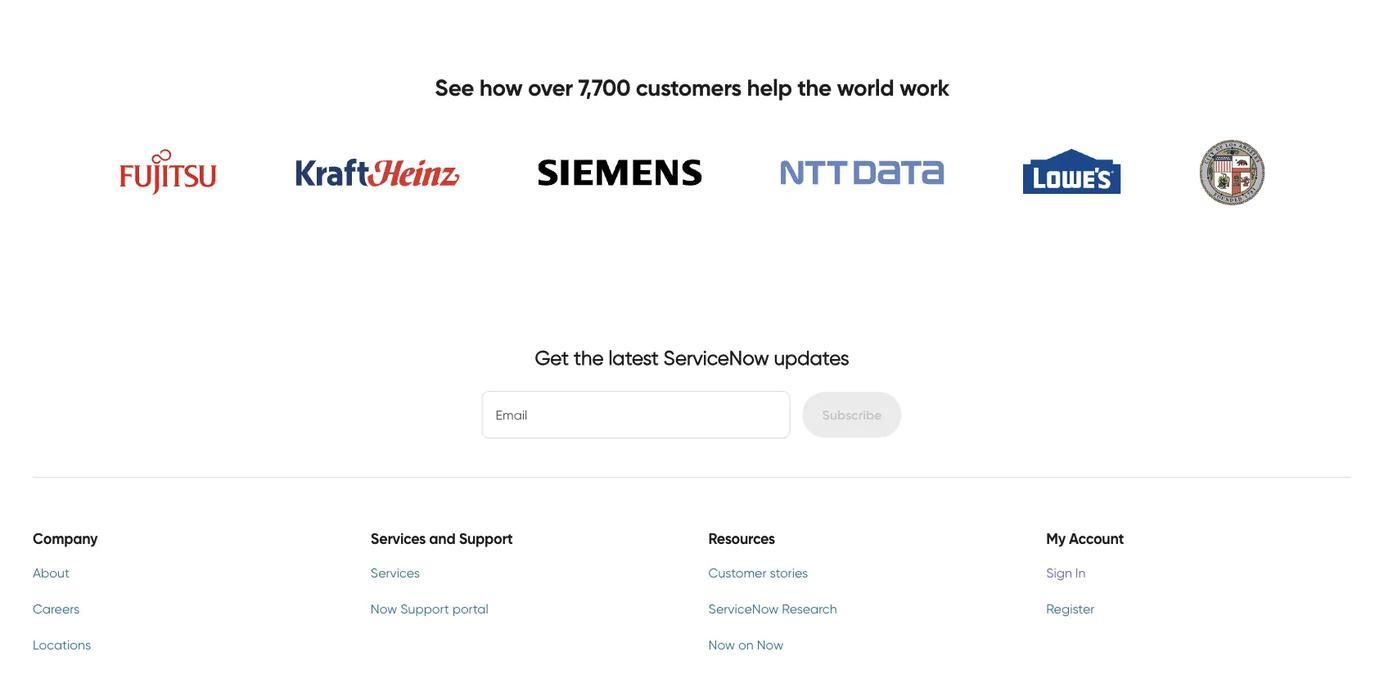 Task type: vqa. For each thing, say whether or not it's contained in the screenshot.
Now
yes



Task type: describe. For each thing, give the bounding box(es) containing it.
sign in
[[1047, 566, 1086, 582]]

register
[[1047, 602, 1095, 618]]

locations
[[33, 638, 91, 654]]

get the latest servicenow updates
[[535, 346, 850, 370]]

subscribe
[[823, 407, 882, 423]]

stories
[[770, 566, 808, 582]]

now on now
[[709, 638, 784, 654]]

now support portal
[[371, 602, 489, 618]]

the
[[574, 346, 604, 370]]

now for now support portal
[[371, 602, 397, 618]]

customer stories
[[709, 566, 808, 582]]

register link
[[1047, 600, 1345, 620]]

subscribe button
[[803, 392, 902, 438]]

0 vertical spatial servicenow
[[664, 346, 769, 370]]

servicenow research link
[[709, 600, 1007, 620]]

careers link
[[33, 600, 331, 620]]

on
[[739, 638, 754, 654]]

now on now link
[[709, 636, 1007, 656]]

careers
[[33, 602, 80, 618]]

2 horizontal spatial now
[[757, 638, 784, 654]]

now support portal link
[[371, 600, 669, 620]]

customer
[[709, 566, 767, 582]]

and
[[429, 530, 456, 548]]

sign in link
[[1047, 564, 1345, 584]]

now for now on now
[[709, 638, 735, 654]]

services for services
[[371, 566, 420, 582]]

locations link
[[33, 636, 331, 656]]

resources
[[709, 530, 775, 548]]

1 vertical spatial servicenow
[[709, 602, 779, 618]]



Task type: locate. For each thing, give the bounding box(es) containing it.
my
[[1047, 530, 1066, 548]]

1 services from the top
[[371, 530, 426, 548]]

servicenow
[[664, 346, 769, 370], [709, 602, 779, 618]]

services and support
[[371, 530, 513, 548]]

0 horizontal spatial now
[[371, 602, 397, 618]]

services link
[[371, 564, 669, 584]]

now
[[371, 602, 397, 618], [709, 638, 735, 654], [757, 638, 784, 654]]

0 horizontal spatial support
[[401, 602, 449, 618]]

services for services and support
[[371, 530, 426, 548]]

2 services from the top
[[371, 566, 420, 582]]

services left and
[[371, 530, 426, 548]]

services
[[371, 530, 426, 548], [371, 566, 420, 582]]

my account
[[1047, 530, 1124, 548]]

1 vertical spatial services
[[371, 566, 420, 582]]

portal
[[453, 602, 489, 618]]

support left the portal
[[401, 602, 449, 618]]

company
[[33, 530, 98, 548]]

about
[[33, 566, 70, 582]]

get
[[535, 346, 569, 370]]

sign
[[1047, 566, 1073, 582]]

customer stories link
[[709, 564, 1007, 584]]

updates
[[774, 346, 850, 370]]

servicenow research
[[709, 602, 837, 618]]

account
[[1069, 530, 1124, 548]]

1 horizontal spatial support
[[459, 530, 513, 548]]

in
[[1076, 566, 1086, 582]]

1 horizontal spatial now
[[709, 638, 735, 654]]

support
[[459, 530, 513, 548], [401, 602, 449, 618]]

latest
[[609, 346, 659, 370]]

0 vertical spatial services
[[371, 530, 426, 548]]

support right and
[[459, 530, 513, 548]]

research
[[782, 602, 837, 618]]

0 vertical spatial support
[[459, 530, 513, 548]]

1 vertical spatial support
[[401, 602, 449, 618]]

Email text field
[[483, 392, 790, 438]]

about link
[[33, 564, 331, 584]]

services up the now support portal
[[371, 566, 420, 582]]



